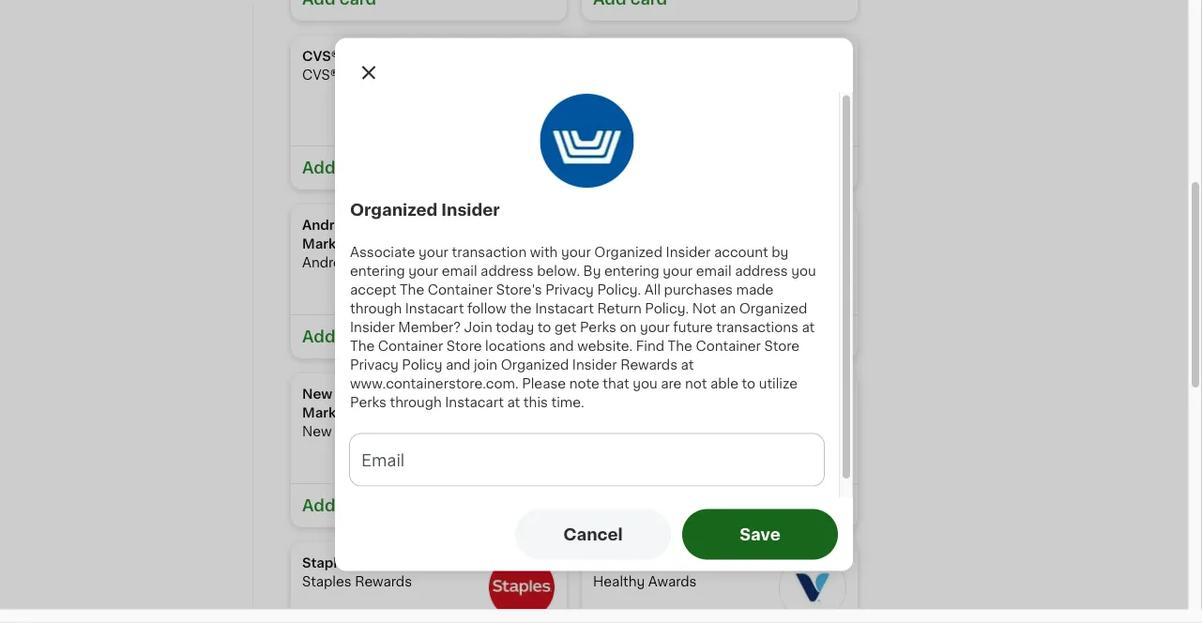 Task type: locate. For each thing, give the bounding box(es) containing it.
add card
[[302, 160, 377, 176], [593, 160, 668, 176], [302, 329, 377, 345], [593, 329, 668, 345], [302, 498, 377, 514], [593, 498, 668, 514]]

card up something extra
[[631, 160, 668, 176]]

add card up cancel
[[593, 498, 668, 514]]

add card up andronico's community markets andronico's for u®
[[302, 160, 377, 176]]

to right able
[[742, 376, 756, 390]]

and down get
[[549, 339, 574, 352]]

0 vertical spatial perks
[[580, 320, 617, 333]]

1 horizontal spatial store
[[765, 339, 800, 352]]

1 vertical spatial new
[[302, 425, 332, 438]]

cvs® image
[[488, 47, 556, 115]]

through
[[350, 301, 402, 314], [390, 395, 442, 408]]

2 cvs® from the top
[[302, 69, 338, 82]]

card for andronico's community markets image
[[339, 329, 377, 345]]

2 markets from the top
[[302, 406, 357, 420]]

card up organized insider
[[339, 160, 377, 176]]

markets
[[302, 238, 357, 251], [302, 406, 357, 420]]

to left get
[[538, 320, 551, 333]]

and left join
[[446, 358, 471, 371]]

and
[[549, 339, 574, 352], [446, 358, 471, 371]]

container up follow
[[428, 283, 493, 296]]

the up healthy
[[593, 557, 619, 570]]

community down organized insider
[[386, 219, 466, 232]]

add card up the something
[[593, 160, 668, 176]]

staples
[[302, 557, 353, 570], [302, 575, 352, 589]]

organized insider
[[350, 201, 500, 217]]

0 vertical spatial staples
[[302, 557, 353, 570]]

container down transactions
[[696, 339, 761, 352]]

2 email from the left
[[696, 264, 732, 277]]

cvs®
[[302, 50, 339, 63], [302, 69, 338, 82]]

0 horizontal spatial perks
[[350, 395, 387, 408]]

organized insider image
[[539, 93, 635, 188]]

1 horizontal spatial at
[[681, 358, 694, 371]]

are
[[661, 376, 682, 390]]

shoppe®
[[677, 557, 737, 570]]

0 vertical spatial markets
[[302, 238, 357, 251]]

utilize
[[759, 376, 798, 390]]

card for costco business center image
[[631, 160, 668, 176]]

0 vertical spatial cvs®
[[302, 50, 339, 63]]

able
[[711, 376, 739, 390]]

community inside andronico's community markets andronico's for u®
[[386, 219, 466, 232]]

through down accept
[[350, 301, 402, 314]]

instacart
[[405, 301, 464, 314], [535, 301, 594, 314], [445, 395, 504, 408]]

insider
[[442, 201, 500, 217], [666, 245, 711, 258], [350, 320, 395, 333], [573, 358, 617, 371]]

extra
[[669, 238, 702, 251]]

instacart up get
[[535, 301, 594, 314]]

0 horizontal spatial policy.
[[597, 283, 641, 296]]

add card button up shoppe®
[[582, 483, 858, 528]]

add card button for andronico's community markets image
[[291, 314, 567, 359]]

2 horizontal spatial at
[[802, 320, 815, 333]]

please
[[522, 376, 566, 390]]

save
[[740, 527, 781, 543]]

entering down the something
[[605, 264, 660, 277]]

0 horizontal spatial to
[[538, 320, 551, 333]]

your
[[419, 245, 449, 258], [561, 245, 591, 258], [409, 264, 438, 277], [663, 264, 693, 277], [640, 320, 670, 333]]

1 horizontal spatial entering
[[605, 264, 660, 277]]

member?
[[398, 320, 461, 333]]

perks
[[580, 320, 617, 333], [350, 395, 387, 408]]

address up made
[[735, 264, 788, 277]]

email
[[442, 264, 477, 277], [696, 264, 732, 277]]

add card down return
[[593, 329, 668, 345]]

1 vertical spatial andronico's
[[302, 256, 380, 269]]

costco business center image
[[779, 47, 847, 115]]

0 vertical spatial community
[[386, 219, 466, 232]]

card for raley's image
[[631, 329, 668, 345]]

add
[[302, 160, 336, 176], [593, 160, 627, 176], [302, 329, 336, 345], [593, 329, 627, 345], [302, 498, 336, 514], [593, 498, 627, 514]]

0 horizontal spatial entering
[[350, 264, 405, 277]]

by
[[772, 245, 789, 258]]

0 horizontal spatial you
[[633, 376, 658, 390]]

1 email from the left
[[442, 264, 477, 277]]

1 horizontal spatial to
[[742, 376, 756, 390]]

1 vertical spatial cvs®
[[302, 69, 338, 82]]

store down join
[[447, 339, 482, 352]]

2 andronico's from the top
[[302, 256, 380, 269]]

1 horizontal spatial rewards
[[432, 425, 489, 438]]

you
[[792, 264, 817, 277], [633, 376, 658, 390]]

today
[[496, 320, 534, 333]]

email up purchases
[[696, 264, 732, 277]]

through down "www.containerstore.com."
[[390, 395, 442, 408]]

new leaf community markets image
[[488, 385, 556, 452]]

add card button for new leaf community markets image
[[291, 483, 567, 528]]

card down return
[[631, 329, 668, 345]]

1 store from the left
[[447, 339, 482, 352]]

1 entering from the left
[[350, 264, 405, 277]]

1 horizontal spatial privacy
[[546, 283, 594, 296]]

1 vertical spatial and
[[446, 358, 471, 371]]

0 vertical spatial leaf
[[336, 388, 366, 401]]

0 horizontal spatial at
[[507, 395, 520, 408]]

1 vertical spatial at
[[681, 358, 694, 371]]

wine
[[622, 388, 656, 401]]

new leaf community markets new leaf neighbor rewards
[[302, 388, 489, 438]]

rewards inside new leaf community markets new leaf neighbor rewards
[[432, 425, 489, 438]]

note
[[569, 376, 600, 390]]

1 horizontal spatial address
[[735, 264, 788, 277]]

add card down accept
[[302, 329, 377, 345]]

for
[[384, 256, 402, 269]]

1 vertical spatial privacy
[[350, 358, 399, 371]]

join
[[474, 358, 498, 371]]

policy. down all
[[645, 301, 689, 314]]

insider down website.
[[573, 358, 617, 371]]

email down transaction in the top of the page
[[442, 264, 477, 277]]

the down u®
[[400, 283, 425, 296]]

at
[[802, 320, 815, 333], [681, 358, 694, 371], [507, 395, 520, 408]]

add card up staples staples rewards
[[302, 498, 377, 514]]

1 staples from the top
[[302, 557, 353, 570]]

add card button for cvs® image at the left top of the page
[[291, 146, 567, 190]]

privacy left policy at the bottom left
[[350, 358, 399, 371]]

policy
[[402, 358, 443, 371]]

store down transactions
[[765, 339, 800, 352]]

privacy down below.
[[546, 283, 594, 296]]

andronico's
[[302, 219, 383, 232], [302, 256, 380, 269]]

return
[[597, 301, 642, 314]]

associate
[[350, 245, 415, 258]]

at left this
[[507, 395, 520, 408]]

you up transactions
[[792, 264, 817, 277]]

1 horizontal spatial you
[[792, 264, 817, 277]]

store
[[447, 339, 482, 352], [765, 339, 800, 352]]

rewards
[[621, 358, 678, 371], [432, 425, 489, 438], [355, 575, 412, 589]]

card up staples staples rewards
[[339, 498, 377, 514]]

address up store's
[[481, 264, 534, 277]]

2 address from the left
[[735, 264, 788, 277]]

organized
[[350, 201, 438, 217], [595, 245, 663, 258], [740, 301, 808, 314], [501, 358, 569, 371]]

1 vertical spatial community
[[369, 388, 449, 401]]

policy. up return
[[597, 283, 641, 296]]

new
[[302, 388, 333, 401], [302, 425, 332, 438]]

add card button
[[291, 146, 567, 190], [582, 146, 858, 190], [291, 314, 567, 359], [582, 314, 858, 359], [291, 483, 567, 528], [582, 483, 858, 528]]

1 vertical spatial rewards
[[432, 425, 489, 438]]

address
[[481, 264, 534, 277], [735, 264, 788, 277]]

0 vertical spatial andronico's
[[302, 219, 383, 232]]

add for andronico's community markets image
[[302, 329, 336, 345]]

the
[[400, 283, 425, 296], [350, 339, 375, 352], [668, 339, 693, 352], [593, 388, 619, 401], [593, 557, 619, 570]]

policy.
[[597, 283, 641, 296], [645, 301, 689, 314]]

card up vitamin
[[631, 498, 668, 514]]

add card button down an
[[582, 314, 858, 359]]

community
[[386, 219, 466, 232], [369, 388, 449, 401]]

1 vertical spatial markets
[[302, 406, 357, 420]]

0 vertical spatial privacy
[[546, 283, 594, 296]]

andronico's up associate
[[302, 219, 383, 232]]

0 horizontal spatial store
[[447, 339, 482, 352]]

add card button up organized insider
[[291, 146, 567, 190]]

0 vertical spatial at
[[802, 320, 815, 333]]

community down policy at the bottom left
[[369, 388, 449, 401]]

container up policy at the bottom left
[[378, 339, 443, 352]]

1 horizontal spatial email
[[696, 264, 732, 277]]

an
[[720, 301, 736, 314]]

add card button up "www.containerstore.com."
[[291, 314, 567, 359]]

add card button for costco business center image
[[582, 146, 858, 190]]

2 entering from the left
[[605, 264, 660, 277]]

1 horizontal spatial and
[[549, 339, 574, 352]]

to
[[538, 320, 551, 333], [742, 376, 756, 390]]

0 horizontal spatial email
[[442, 264, 477, 277]]

add card button up the extra
[[582, 146, 858, 190]]

shop
[[659, 388, 694, 401]]

0 vertical spatial through
[[350, 301, 402, 314]]

get
[[555, 320, 577, 333]]

card
[[339, 160, 377, 176], [631, 160, 668, 176], [339, 329, 377, 345], [631, 329, 668, 345], [339, 498, 377, 514], [631, 498, 668, 514]]

perks up neighbor
[[350, 395, 387, 408]]

0 vertical spatial new
[[302, 388, 333, 401]]

1 vertical spatial perks
[[350, 395, 387, 408]]

add card button down neighbor
[[291, 483, 567, 528]]

staples staples rewards
[[302, 557, 412, 589]]

0 horizontal spatial privacy
[[350, 358, 399, 371]]

1 vertical spatial staples
[[302, 575, 352, 589]]

0 horizontal spatial rewards
[[355, 575, 412, 589]]

you left are
[[633, 376, 658, 390]]

at up not
[[681, 358, 694, 371]]

vitamin
[[622, 557, 674, 570]]

2 horizontal spatial rewards
[[621, 358, 678, 371]]

organized up andronico's community markets andronico's for u®
[[350, 201, 438, 217]]

privacy
[[546, 283, 594, 296], [350, 358, 399, 371]]

1 vertical spatial leaf
[[335, 425, 364, 438]]

the left wine
[[593, 388, 619, 401]]

1 markets from the top
[[302, 238, 357, 251]]

leaf
[[336, 388, 366, 401], [335, 425, 364, 438]]

andronico's up accept
[[302, 256, 380, 269]]

2 vertical spatial rewards
[[355, 575, 412, 589]]

1 vertical spatial you
[[633, 376, 658, 390]]

add card button for the wine shop image
[[582, 483, 858, 528]]

container
[[428, 283, 493, 296], [378, 339, 443, 352], [696, 339, 761, 352]]

0 vertical spatial rewards
[[621, 358, 678, 371]]

raley's image
[[779, 216, 847, 284]]

0 horizontal spatial address
[[481, 264, 534, 277]]

future
[[673, 320, 713, 333]]

card for cvs® image at the left top of the page
[[339, 160, 377, 176]]

card for the wine shop image
[[631, 498, 668, 514]]

add card for add card button corresponding to new leaf community markets image
[[302, 498, 377, 514]]

perks up website.
[[580, 320, 617, 333]]

entering
[[350, 264, 405, 277], [605, 264, 660, 277]]

not
[[693, 301, 717, 314]]

add card for add card button corresponding to cvs® image at the left top of the page
[[302, 160, 377, 176]]

entering up accept
[[350, 264, 405, 277]]

1 horizontal spatial policy.
[[645, 301, 689, 314]]

1 new from the top
[[302, 388, 333, 401]]

at right transactions
[[802, 320, 815, 333]]

card down accept
[[339, 329, 377, 345]]



Task type: vqa. For each thing, say whether or not it's contained in the screenshot.
Store's in the top of the page
yes



Task type: describe. For each thing, give the bounding box(es) containing it.
on
[[620, 320, 637, 333]]

add for costco business center image
[[593, 160, 627, 176]]

accept
[[350, 283, 397, 296]]

by
[[584, 264, 601, 277]]

the down future
[[668, 339, 693, 352]]

andronico's community markets andronico's for u®
[[302, 219, 466, 269]]

add for new leaf community markets image
[[302, 498, 336, 514]]

Email text field
[[350, 434, 824, 485]]

add card for raley's image's add card button
[[593, 329, 668, 345]]

1 cvs® from the top
[[302, 50, 339, 63]]

find
[[636, 339, 665, 352]]

1 address from the left
[[481, 264, 534, 277]]

0 vertical spatial policy.
[[597, 283, 641, 296]]

add card for add card button corresponding to the wine shop image
[[593, 498, 668, 514]]

2 vertical spatial at
[[507, 395, 520, 408]]

cvs® cvs® extracare®
[[302, 50, 415, 82]]

0 vertical spatial and
[[549, 339, 574, 352]]

join
[[464, 320, 493, 333]]

cancel
[[564, 527, 623, 543]]

instacart up member?
[[405, 301, 464, 314]]

organized insider dialog
[[335, 38, 853, 571]]

website.
[[578, 339, 633, 352]]

account
[[714, 245, 769, 258]]

healthy
[[593, 575, 645, 589]]

this
[[524, 395, 548, 408]]

1 andronico's from the top
[[302, 219, 383, 232]]

0 vertical spatial you
[[792, 264, 817, 277]]

andronico's community markets image
[[488, 216, 556, 284]]

with
[[530, 245, 558, 258]]

markets inside new leaf community markets new leaf neighbor rewards
[[302, 406, 357, 420]]

extracare®
[[342, 69, 415, 82]]

1 vertical spatial to
[[742, 376, 756, 390]]

www.containerstore.com.
[[350, 376, 519, 390]]

organized up by
[[595, 245, 663, 258]]

the wine shop image
[[779, 385, 847, 452]]

something
[[593, 238, 665, 251]]

awards
[[649, 575, 697, 589]]

cancel button
[[515, 509, 671, 560]]

the vitamin shoppe® image
[[779, 554, 847, 621]]

something extra
[[593, 238, 702, 251]]

store's
[[496, 283, 542, 296]]

rewards inside staples staples rewards
[[355, 575, 412, 589]]

organized up "please"
[[501, 358, 569, 371]]

add card for add card button corresponding to andronico's community markets image
[[302, 329, 377, 345]]

staples image
[[488, 554, 556, 621]]

1 vertical spatial policy.
[[645, 301, 689, 314]]

u®
[[405, 256, 423, 269]]

1 leaf from the top
[[336, 388, 366, 401]]

transaction
[[452, 245, 527, 258]]

markets inside andronico's community markets andronico's for u®
[[302, 238, 357, 251]]

follow
[[467, 301, 507, 314]]

insider up transaction in the top of the page
[[442, 201, 500, 217]]

neighbor
[[368, 425, 429, 438]]

rewards inside associate your transaction with your organized insider account by entering your email address below. by entering your email address you accept the container store's privacy policy. all purchases made through instacart follow the instacart return policy. not an organized insider member? join today to get perks on your future transactions at the container store locations and website. find the container store privacy policy and join organized insider rewards at www.containerstore.com. please note that you are not able to utilize perks through instacart at this time.
[[621, 358, 678, 371]]

locations
[[485, 339, 546, 352]]

insider up purchases
[[666, 245, 711, 258]]

the wine shop
[[593, 388, 694, 401]]

0 horizontal spatial and
[[446, 358, 471, 371]]

instacart down join
[[445, 395, 504, 408]]

organized up transactions
[[740, 301, 808, 314]]

2 leaf from the top
[[335, 425, 364, 438]]

add card for costco business center image add card button
[[593, 160, 668, 176]]

insider down accept
[[350, 320, 395, 333]]

below.
[[537, 264, 580, 277]]

0 vertical spatial to
[[538, 320, 551, 333]]

save button
[[682, 509, 838, 560]]

the
[[510, 301, 532, 314]]

purchases
[[664, 283, 733, 296]]

add for the wine shop image
[[593, 498, 627, 514]]

2 staples from the top
[[302, 575, 352, 589]]

add card button for raley's image
[[582, 314, 858, 359]]

2 store from the left
[[765, 339, 800, 352]]

time.
[[552, 395, 584, 408]]

2 new from the top
[[302, 425, 332, 438]]

add for cvs® image at the left top of the page
[[302, 160, 336, 176]]

not
[[685, 376, 707, 390]]

transactions
[[717, 320, 799, 333]]

the down accept
[[350, 339, 375, 352]]

the inside the vitamin shoppe® healthy awards
[[593, 557, 619, 570]]

add for raley's image
[[593, 329, 627, 345]]

the vitamin shoppe® healthy awards
[[593, 557, 737, 589]]

all
[[645, 283, 661, 296]]

community inside new leaf community markets new leaf neighbor rewards
[[369, 388, 449, 401]]

1 vertical spatial through
[[390, 395, 442, 408]]

1 horizontal spatial perks
[[580, 320, 617, 333]]

associate your transaction with your organized insider account by entering your email address below. by entering your email address you accept the container store's privacy policy. all purchases made through instacart follow the instacart return policy. not an organized insider member? join today to get perks on your future transactions at the container store locations and website. find the container store privacy policy and join organized insider rewards at www.containerstore.com. please note that you are not able to utilize perks through instacart at this time.
[[350, 245, 817, 408]]

made
[[737, 283, 774, 296]]

that
[[603, 376, 630, 390]]

card for new leaf community markets image
[[339, 498, 377, 514]]



